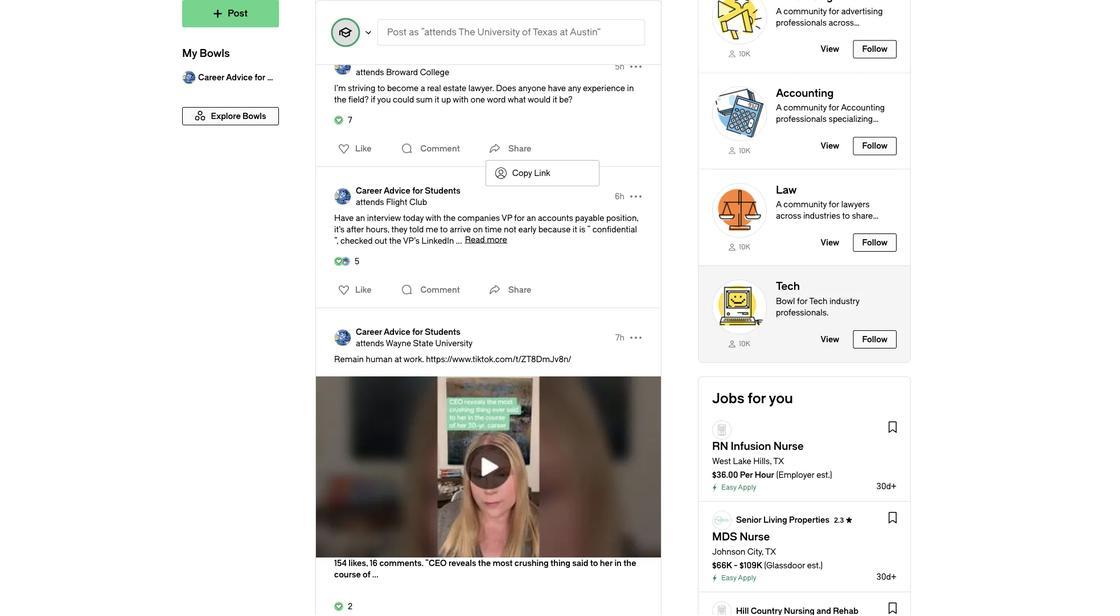 Task type: describe. For each thing, give the bounding box(es) containing it.
i'm striving to become a real estate lawyer. does anyone have any experience in the field? if you could sum it up with one word what would it be?
[[334, 83, 634, 104]]

$66k
[[712, 561, 732, 570]]

1 like button from the top
[[331, 10, 375, 28]]

est.) inside mds nurse johnson city, tx $66k - $109k (glassdoor est.)
[[807, 561, 823, 570]]

mds
[[712, 531, 737, 543]]

law
[[776, 184, 797, 196]]

5h link
[[615, 61, 625, 72]]

living
[[764, 515, 787, 525]]

career advice for students link for career advice for students attends broward college
[[356, 55, 461, 67]]

i'm
[[334, 83, 346, 93]]

"attends
[[421, 27, 457, 38]]

share for share popup button
[[508, 285, 532, 294]]

you inside 'i'm striving to become a real estate lawyer. does anyone have any experience in the field? if you could sum it up with one word what would it be?'
[[377, 95, 391, 104]]

senior living properties logo image
[[713, 511, 731, 529]]

students for career advice for students
[[267, 73, 303, 82]]

does
[[496, 83, 516, 93]]

comment button for career advice for students attends flight club
[[398, 278, 463, 301]]

professionals.
[[776, 308, 829, 317]]

lake
[[733, 456, 752, 466]]

would
[[528, 95, 551, 104]]

a inside a community for advertising professionals across companies
[[776, 6, 782, 16]]

read more
[[465, 235, 507, 244]]

with inside 'i'm striving to become a real estate lawyer. does anyone have any experience in the field? if you could sum it up with one word what would it be?'
[[453, 95, 469, 104]]

easy for mds
[[721, 574, 737, 582]]

mds nurse link
[[712, 531, 770, 543]]

the right her
[[624, 558, 636, 568]]

for inside have an interview today with the companies vp for an accounts payable position, it's after hours, they told me to arrive on time not early because it is " confidential ", checked out the vp's linkedin ...
[[514, 213, 525, 223]]

industry
[[830, 296, 860, 306]]

a
[[421, 83, 425, 93]]

accounting
[[776, 87, 834, 99]]

university inside button
[[478, 27, 520, 38]]

linkedin
[[422, 236, 454, 245]]

companies for across
[[776, 29, 819, 39]]

estate
[[443, 83, 467, 93]]

link
[[534, 168, 550, 178]]

remain
[[334, 354, 364, 364]]

for for career advice for students attends flight club
[[412, 186, 423, 195]]

time
[[485, 225, 502, 234]]

rn infusion nurse link
[[712, 440, 804, 452]]

remain human at work.  https://www.tiktok.com/t/zt8dmjv8n/
[[334, 354, 571, 364]]

any
[[568, 83, 581, 93]]

"ceo
[[425, 558, 447, 568]]

advice for career advice for students attends wayne state university
[[384, 327, 410, 337]]

career for career advice for students attends wayne state university
[[356, 327, 382, 337]]

her
[[600, 558, 613, 568]]

career advice for students link for career advice for students attends flight club
[[356, 185, 461, 196]]

interview
[[367, 213, 401, 223]]

attends for career advice for students attends wayne state university
[[356, 339, 384, 348]]

image for bowl image for law
[[712, 183, 767, 238]]

... inside 154 likes, 16 comments. "ceo reveals the most crushing thing said to her in the course of ...
[[372, 570, 379, 579]]

image for bowl image for tech
[[712, 280, 767, 334]]

10k for accounting
[[739, 147, 751, 154]]

like button for career advice for students attends flight club
[[331, 281, 375, 299]]

on
[[473, 225, 483, 234]]

30d+ for mds nurse
[[877, 572, 897, 581]]

7h link
[[616, 332, 625, 343]]

2 an from the left
[[527, 213, 536, 223]]

experience
[[583, 83, 625, 93]]

"
[[587, 225, 591, 234]]

hills,
[[754, 456, 772, 466]]

hour
[[755, 470, 775, 479]]

jobs list element
[[699, 411, 911, 615]]

1 comment button from the top
[[398, 7, 463, 30]]

confidential
[[593, 225, 637, 234]]

a inside law a community for lawyers across industries to share experiences and compare notes
[[776, 200, 782, 209]]

(glassdoor
[[764, 561, 805, 570]]

30d+ for rn infusion nurse
[[877, 481, 897, 491]]

johnson
[[712, 547, 746, 556]]

post
[[387, 27, 407, 38]]

read more button
[[465, 235, 507, 244]]

it's
[[334, 225, 345, 234]]

at inside button
[[560, 27, 568, 38]]

share
[[852, 211, 873, 221]]

2.3
[[834, 517, 844, 524]]

of inside button
[[522, 27, 531, 38]]

students for career advice for students attends wayne state university
[[425, 327, 461, 337]]

rn infusion nurse west lake hills, tx $36.00 per hour (employer est.)
[[712, 440, 832, 479]]

wayne
[[386, 339, 411, 348]]

comment button for career advice for students attends broward college
[[398, 137, 463, 160]]

career advice for students attends broward college
[[356, 56, 461, 77]]

toogle identity image
[[332, 19, 359, 46]]

1 an from the left
[[356, 213, 365, 223]]

per
[[740, 470, 753, 479]]

mds nurse johnson city, tx $66k - $109k (glassdoor est.)
[[712, 531, 823, 570]]

0 vertical spatial tech
[[776, 280, 800, 292]]

the inside 'i'm striving to become a real estate lawyer. does anyone have any experience in the field? if you could sum it up with one word what would it be?'
[[334, 95, 346, 104]]

for for tech bowl for tech industry professionals.
[[797, 296, 808, 306]]

told
[[409, 225, 424, 234]]

career advice for students attends flight club
[[356, 186, 461, 207]]

broward
[[386, 67, 418, 77]]

with inside have an interview today with the companies vp for an accounts payable position, it's after hours, they told me to arrive on time not early because it is " confidential ", checked out the vp's linkedin ...
[[426, 213, 441, 223]]

lawyer.
[[469, 83, 494, 93]]

checked
[[341, 236, 373, 245]]

attends for career advice for students attends broward college
[[356, 67, 384, 77]]

comments.
[[380, 558, 424, 568]]

apply for johnson
[[738, 574, 757, 582]]

to inside 'i'm striving to become a real estate lawyer. does anyone have any experience in the field? if you could sum it up with one word what would it be?'
[[378, 83, 385, 93]]

payable
[[575, 213, 604, 223]]

image for post author image for career advice for students attends wayne state university
[[334, 329, 351, 346]]

flight
[[386, 197, 407, 207]]

remain human at work.  https://www.tiktok.com/t/zt8dmjv8n/ image
[[316, 376, 661, 558]]

course
[[334, 570, 361, 579]]

16
[[370, 558, 378, 568]]

",
[[334, 236, 339, 245]]

tx inside mds nurse johnson city, tx $66k - $109k (glassdoor est.)
[[766, 547, 776, 556]]

austin"
[[570, 27, 601, 38]]

to inside have an interview today with the companies vp for an accounts payable position, it's after hours, they told me to arrive on time not early because it is " confidential ", checked out the vp's linkedin ...
[[440, 225, 448, 234]]

my
[[182, 48, 197, 60]]

bowl
[[776, 296, 795, 306]]

$109k
[[740, 561, 763, 570]]

bowls
[[200, 48, 230, 60]]

★
[[846, 517, 853, 524]]

10k link for law
[[712, 242, 767, 252]]

jobs for you
[[712, 391, 793, 406]]

1 like from the top
[[355, 14, 372, 23]]

154 likes, 16 comments. "ceo reveals the most crushing thing said to her in the course of ... link
[[316, 376, 661, 580]]

comment for career advice for students attends flight club
[[421, 285, 460, 294]]

experiences
[[776, 223, 822, 232]]

for inside law a community for lawyers across industries to share experiences and compare notes
[[829, 200, 840, 209]]

across for a
[[829, 18, 854, 27]]

comment for career advice for students attends broward college
[[421, 144, 460, 153]]

a community for advertising professionals across companies
[[776, 6, 883, 39]]

career for career advice for students attends broward college
[[356, 56, 382, 65]]

est.) inside rn infusion nurse west lake hills, tx $36.00 per hour (employer est.)
[[817, 470, 832, 479]]

attends for career advice for students attends flight club
[[356, 197, 384, 207]]



Task type: locate. For each thing, give the bounding box(es) containing it.
in
[[627, 83, 634, 93], [615, 558, 622, 568]]

comment button up the career advice for students attends broward college
[[398, 7, 463, 30]]

tx right city,
[[766, 547, 776, 556]]

career up interview
[[356, 186, 382, 195]]

career inside career advice for students attends wayne state university
[[356, 327, 382, 337]]

post as "attends the university of texas at austin" button
[[378, 19, 645, 46]]

1 vertical spatial companies
[[458, 213, 500, 223]]

a up professionals at top
[[776, 6, 782, 16]]

apply down per
[[738, 483, 757, 491]]

30d+
[[877, 481, 897, 491], [877, 572, 897, 581]]

at
[[560, 27, 568, 38], [395, 354, 402, 364]]

0 vertical spatial of
[[522, 27, 531, 38]]

like
[[355, 14, 372, 23], [355, 144, 372, 153], [355, 285, 372, 294]]

1 vertical spatial share
[[508, 285, 532, 294]]

career up striving
[[356, 56, 382, 65]]

it left be?
[[553, 95, 557, 104]]

2 vertical spatial comment button
[[398, 278, 463, 301]]

est.) right (glassdoor
[[807, 561, 823, 570]]

crushing
[[515, 558, 549, 568]]

to inside 154 likes, 16 comments. "ceo reveals the most crushing thing said to her in the course of ...
[[590, 558, 598, 568]]

1 vertical spatial easy apply
[[721, 574, 757, 582]]

0 vertical spatial at
[[560, 27, 568, 38]]

advice inside career advice for students attends flight club
[[384, 186, 410, 195]]

rn
[[712, 440, 728, 452]]

students inside career advice for students link
[[267, 73, 303, 82]]

1 vertical spatial in
[[615, 558, 622, 568]]

est.) right (employer
[[817, 470, 832, 479]]

like button for career advice for students attends broward college
[[331, 140, 375, 158]]

an
[[356, 213, 365, 223], [527, 213, 536, 223]]

attends up interview
[[356, 197, 384, 207]]

career advice for students link up club
[[356, 185, 461, 196]]

to inside law a community for lawyers across industries to share experiences and compare notes
[[842, 211, 850, 221]]

1 vertical spatial attends
[[356, 197, 384, 207]]

university inside career advice for students attends wayne state university
[[435, 339, 473, 348]]

1 vertical spatial at
[[395, 354, 402, 364]]

https://www.tiktok.com/t/zt8dmjv8n/
[[426, 354, 571, 364]]

tx
[[774, 456, 784, 466], [766, 547, 776, 556]]

1 vertical spatial 30d+
[[877, 572, 897, 581]]

career up human
[[356, 327, 382, 337]]

be?
[[559, 95, 573, 104]]

1 horizontal spatial with
[[453, 95, 469, 104]]

3 image for bowl image from the top
[[712, 183, 767, 238]]

attends up human
[[356, 339, 384, 348]]

0 vertical spatial with
[[453, 95, 469, 104]]

tx right hills,
[[774, 456, 784, 466]]

of inside 154 likes, 16 comments. "ceo reveals the most crushing thing said to her in the course of ...
[[363, 570, 371, 579]]

1 attends from the top
[[356, 67, 384, 77]]

0 horizontal spatial university
[[435, 339, 473, 348]]

said
[[572, 558, 588, 568]]

1 vertical spatial nurse
[[740, 531, 770, 543]]

0 vertical spatial easy
[[721, 483, 737, 491]]

career inside the career advice for students attends broward college
[[356, 56, 382, 65]]

3 10k from the top
[[739, 243, 751, 251]]

to down lawyers
[[842, 211, 850, 221]]

2 a from the top
[[776, 200, 782, 209]]

image for post author image for career advice for students attends broward college
[[334, 58, 351, 75]]

apply down $109k
[[738, 574, 757, 582]]

0 vertical spatial community
[[784, 6, 827, 16]]

1 horizontal spatial an
[[527, 213, 536, 223]]

nurse inside rn infusion nurse west lake hills, tx $36.00 per hour (employer est.)
[[774, 440, 804, 452]]

1 horizontal spatial in
[[627, 83, 634, 93]]

after
[[347, 225, 364, 234]]

like for career advice for students attends flight club
[[355, 285, 372, 294]]

0 horizontal spatial with
[[426, 213, 441, 223]]

copy link menu item
[[486, 161, 599, 186]]

1 horizontal spatial at
[[560, 27, 568, 38]]

across inside a community for advertising professionals across companies
[[829, 18, 854, 27]]

for for career advice for students attends broward college
[[412, 56, 423, 65]]

students inside the career advice for students attends broward college
[[425, 56, 461, 65]]

with down estate
[[453, 95, 469, 104]]

1 vertical spatial university
[[435, 339, 473, 348]]

3 image for post author image from the top
[[334, 329, 351, 346]]

tx inside rn infusion nurse west lake hills, tx $36.00 per hour (employer est.)
[[774, 456, 784, 466]]

10k link
[[712, 49, 767, 58], [712, 146, 767, 155], [712, 242, 767, 252], [712, 339, 767, 348]]

senior living properties 2.3 ★
[[736, 515, 853, 525]]

2 vertical spatial attends
[[356, 339, 384, 348]]

for for career advice for students attends wayne state university
[[412, 327, 423, 337]]

career advice for students
[[198, 73, 303, 82]]

copy link
[[512, 168, 550, 178]]

2 attends from the top
[[356, 197, 384, 207]]

at left work.
[[395, 354, 402, 364]]

3 like button from the top
[[331, 281, 375, 299]]

2 vertical spatial like button
[[331, 281, 375, 299]]

2 share from the top
[[508, 285, 532, 294]]

across for law
[[776, 211, 801, 221]]

advice up broward
[[384, 56, 410, 65]]

career down bowls
[[198, 73, 225, 82]]

0 vertical spatial tx
[[774, 456, 784, 466]]

4 image for bowl image from the top
[[712, 280, 767, 334]]

career advice for students attends wayne state university
[[356, 327, 473, 348]]

0 vertical spatial share
[[508, 144, 532, 153]]

1 vertical spatial like button
[[331, 140, 375, 158]]

1 vertical spatial with
[[426, 213, 441, 223]]

1 vertical spatial like
[[355, 144, 372, 153]]

could
[[393, 95, 414, 104]]

tech up bowl at the top of page
[[776, 280, 800, 292]]

1 vertical spatial tech
[[809, 296, 828, 306]]

compare
[[841, 223, 875, 232]]

1 vertical spatial tx
[[766, 547, 776, 556]]

because
[[539, 225, 571, 234]]

companies down professionals at top
[[776, 29, 819, 39]]

career advice for students link down bowls
[[182, 66, 303, 89]]

... down arrive
[[456, 236, 462, 245]]

7
[[348, 115, 352, 125]]

0 horizontal spatial an
[[356, 213, 365, 223]]

comment button down "sum"
[[398, 137, 463, 160]]

1 horizontal spatial ...
[[456, 236, 462, 245]]

law a community for lawyers across industries to share experiences and compare notes
[[776, 184, 875, 243]]

attends inside career advice for students attends wayne state university
[[356, 339, 384, 348]]

2 like from the top
[[355, 144, 372, 153]]

to right me
[[440, 225, 448, 234]]

an up early
[[527, 213, 536, 223]]

community up professionals at top
[[784, 6, 827, 16]]

students inside career advice for students attends wayne state university
[[425, 327, 461, 337]]

in right her
[[615, 558, 622, 568]]

-
[[734, 561, 738, 570]]

0 horizontal spatial in
[[615, 558, 622, 568]]

5
[[355, 257, 360, 266]]

2 comment button from the top
[[398, 137, 463, 160]]

as
[[409, 27, 419, 38]]

across inside law a community for lawyers across industries to share experiences and compare notes
[[776, 211, 801, 221]]

1 vertical spatial image for post author image
[[334, 188, 351, 205]]

0 vertical spatial attends
[[356, 67, 384, 77]]

career for career advice for students attends flight club
[[356, 186, 382, 195]]

0 vertical spatial across
[[829, 18, 854, 27]]

nurse inside mds nurse johnson city, tx $66k - $109k (glassdoor est.)
[[740, 531, 770, 543]]

advice for career advice for students attends broward college
[[384, 56, 410, 65]]

advice for career advice for students
[[226, 73, 253, 82]]

0 vertical spatial easy apply
[[721, 483, 757, 491]]

image for post author image for career advice for students attends flight club
[[334, 188, 351, 205]]

advice inside the career advice for students attends broward college
[[384, 56, 410, 65]]

the down "i'm"
[[334, 95, 346, 104]]

0 horizontal spatial tech
[[776, 280, 800, 292]]

1 vertical spatial of
[[363, 570, 371, 579]]

share inside dropdown button
[[508, 144, 532, 153]]

for inside the career advice for students attends broward college
[[412, 56, 423, 65]]

... inside have an interview today with the companies vp for an accounts payable position, it's after hours, they told me to arrive on time not early because it is " confidential ", checked out the vp's linkedin ...
[[456, 236, 462, 245]]

an up after
[[356, 213, 365, 223]]

easy for rn
[[721, 483, 737, 491]]

1 vertical spatial comment
[[421, 144, 460, 153]]

comment up "attends
[[421, 14, 460, 23]]

have
[[548, 83, 566, 93]]

1 apply from the top
[[738, 483, 757, 491]]

students for career advice for students attends flight club
[[425, 186, 461, 195]]

2 10k link from the top
[[712, 146, 767, 155]]

in for her
[[615, 558, 622, 568]]

companies inside a community for advertising professionals across companies
[[776, 29, 819, 39]]

image for post author image up have on the top left of page
[[334, 188, 351, 205]]

up
[[441, 95, 451, 104]]

2 vertical spatial like
[[355, 285, 372, 294]]

1 horizontal spatial companies
[[776, 29, 819, 39]]

like button down 5
[[331, 281, 375, 299]]

advice up flight on the left of the page
[[384, 186, 410, 195]]

1 comment from the top
[[421, 14, 460, 23]]

1 horizontal spatial university
[[478, 27, 520, 38]]

2 horizontal spatial it
[[573, 225, 577, 234]]

in inside 154 likes, 16 comments. "ceo reveals the most crushing thing said to her in the course of ...
[[615, 558, 622, 568]]

university up remain human at work.  https://www.tiktok.com/t/zt8dmjv8n/
[[435, 339, 473, 348]]

easy apply for infusion
[[721, 483, 757, 491]]

career for career advice for students
[[198, 73, 225, 82]]

0 vertical spatial nurse
[[774, 440, 804, 452]]

1 vertical spatial est.)
[[807, 561, 823, 570]]

vp's
[[403, 236, 420, 245]]

across up experiences
[[776, 211, 801, 221]]

2 easy from the top
[[721, 574, 737, 582]]

for for a community for advertising professionals across companies
[[829, 6, 840, 16]]

attends inside the career advice for students attends broward college
[[356, 67, 384, 77]]

1 share from the top
[[508, 144, 532, 153]]

3 attends from the top
[[356, 339, 384, 348]]

2 image for post author image from the top
[[334, 188, 351, 205]]

2 30d+ from the top
[[877, 572, 897, 581]]

0 horizontal spatial across
[[776, 211, 801, 221]]

1 vertical spatial easy
[[721, 574, 737, 582]]

advice for career advice for students attends flight club
[[384, 186, 410, 195]]

image for post author image up "i'm"
[[334, 58, 351, 75]]

tech bowl for tech industry professionals.
[[776, 280, 860, 317]]

companies for the
[[458, 213, 500, 223]]

0 vertical spatial in
[[627, 83, 634, 93]]

1 easy apply from the top
[[721, 483, 757, 491]]

4 10k link from the top
[[712, 339, 767, 348]]

1 vertical spatial a
[[776, 200, 782, 209]]

companies
[[776, 29, 819, 39], [458, 213, 500, 223]]

career advice for students link up broward
[[356, 55, 461, 67]]

1 10k link from the top
[[712, 49, 767, 58]]

the
[[459, 27, 475, 38]]

today
[[403, 213, 424, 223]]

the up arrive
[[443, 213, 456, 223]]

share for share dropdown button
[[508, 144, 532, 153]]

thing
[[551, 558, 571, 568]]

nurse up (employer
[[774, 440, 804, 452]]

of down 16
[[363, 570, 371, 579]]

1 vertical spatial you
[[769, 391, 793, 406]]

1 horizontal spatial nurse
[[774, 440, 804, 452]]

early
[[518, 225, 537, 234]]

university right the
[[478, 27, 520, 38]]

1 vertical spatial community
[[784, 200, 827, 209]]

career advice for students link up state
[[356, 326, 473, 338]]

0 vertical spatial comment
[[421, 14, 460, 23]]

1 horizontal spatial across
[[829, 18, 854, 27]]

easy down $36.00
[[721, 483, 737, 491]]

in for experience
[[627, 83, 634, 93]]

0 vertical spatial 30d+
[[877, 481, 897, 491]]

more
[[487, 235, 507, 244]]

easy apply down -
[[721, 574, 757, 582]]

it inside have an interview today with the companies vp for an accounts payable position, it's after hours, they told me to arrive on time not early because it is " confidential ", checked out the vp's linkedin ...
[[573, 225, 577, 234]]

state
[[413, 339, 433, 348]]

career advice for students link for career advice for students attends wayne state university
[[356, 326, 473, 338]]

it left is on the right
[[573, 225, 577, 234]]

advice up wayne
[[384, 327, 410, 337]]

1 vertical spatial apply
[[738, 574, 757, 582]]

companies up 'on'
[[458, 213, 500, 223]]

students
[[425, 56, 461, 65], [267, 73, 303, 82], [425, 186, 461, 195], [425, 327, 461, 337]]

0 vertical spatial image for post author image
[[334, 58, 351, 75]]

for inside career advice for students attends wayne state university
[[412, 327, 423, 337]]

1 vertical spatial across
[[776, 211, 801, 221]]

0 vertical spatial like
[[355, 14, 372, 23]]

10k for tech
[[739, 340, 751, 348]]

0 horizontal spatial it
[[435, 95, 439, 104]]

students inside career advice for students attends flight club
[[425, 186, 461, 195]]

1 image for post author image from the top
[[334, 58, 351, 75]]

2 10k from the top
[[739, 147, 751, 154]]

for inside a community for advertising professionals across companies
[[829, 6, 840, 16]]

2 community from the top
[[784, 200, 827, 209]]

0 vertical spatial university
[[478, 27, 520, 38]]

1 horizontal spatial of
[[522, 27, 531, 38]]

students for career advice for students attends broward college
[[425, 56, 461, 65]]

of
[[522, 27, 531, 38], [363, 570, 371, 579]]

likes,
[[349, 558, 368, 568]]

2 vertical spatial comment
[[421, 285, 460, 294]]

share button
[[486, 137, 532, 160]]

me
[[426, 225, 438, 234]]

community up industries
[[784, 200, 827, 209]]

tech
[[776, 280, 800, 292], [809, 296, 828, 306]]

2 vertical spatial image for post author image
[[334, 329, 351, 346]]

anyone
[[518, 83, 546, 93]]

image for bowl image
[[712, 0, 767, 44], [712, 86, 767, 141], [712, 183, 767, 238], [712, 280, 767, 334]]

a down law
[[776, 200, 782, 209]]

attends up striving
[[356, 67, 384, 77]]

0 vertical spatial you
[[377, 95, 391, 104]]

to right striving
[[378, 83, 385, 93]]

2
[[348, 602, 353, 611]]

0 horizontal spatial ...
[[372, 570, 379, 579]]

10k link for tech
[[712, 339, 767, 348]]

tech up professionals.
[[809, 296, 828, 306]]

the left most
[[478, 558, 491, 568]]

easy apply down per
[[721, 483, 757, 491]]

6h
[[615, 192, 625, 201]]

1 vertical spatial comment button
[[398, 137, 463, 160]]

to left her
[[590, 558, 598, 568]]

for for career advice for students
[[255, 73, 265, 82]]

apply
[[738, 483, 757, 491], [738, 574, 757, 582]]

you
[[377, 95, 391, 104], [769, 391, 793, 406]]

of left texas
[[522, 27, 531, 38]]

infusion
[[731, 440, 771, 452]]

10k for law
[[739, 243, 751, 251]]

share inside popup button
[[508, 285, 532, 294]]

0 vertical spatial companies
[[776, 29, 819, 39]]

(employer
[[776, 470, 815, 479]]

nurse up city,
[[740, 531, 770, 543]]

easy apply for nurse
[[721, 574, 757, 582]]

career inside career advice for students attends flight club
[[356, 186, 382, 195]]

striving
[[348, 83, 376, 93]]

you right if at the left top
[[377, 95, 391, 104]]

comment down up
[[421, 144, 460, 153]]

10k link for accounting
[[712, 146, 767, 155]]

at right texas
[[560, 27, 568, 38]]

3 like from the top
[[355, 285, 372, 294]]

3 comment button from the top
[[398, 278, 463, 301]]

career advice for students link
[[356, 55, 461, 67], [182, 66, 303, 89], [356, 185, 461, 196], [356, 326, 473, 338]]

and
[[824, 223, 839, 232]]

0 vertical spatial comment button
[[398, 7, 463, 30]]

2 like button from the top
[[331, 140, 375, 158]]

senior
[[736, 515, 762, 525]]

in inside 'i'm striving to become a real estate lawyer. does anyone have any experience in the field? if you could sum it up with one word what would it be?'
[[627, 83, 634, 93]]

lawyers
[[842, 200, 870, 209]]

4 10k from the top
[[739, 340, 751, 348]]

1 community from the top
[[784, 6, 827, 16]]

for inside tech bowl for tech industry professionals.
[[797, 296, 808, 306]]

the down the they
[[389, 236, 401, 245]]

advice inside career advice for students attends wayne state university
[[384, 327, 410, 337]]

3 comment from the top
[[421, 285, 460, 294]]

2 easy apply from the top
[[721, 574, 757, 582]]

3 10k link from the top
[[712, 242, 767, 252]]

2 apply from the top
[[738, 574, 757, 582]]

0 horizontal spatial nurse
[[740, 531, 770, 543]]

0 vertical spatial a
[[776, 6, 782, 16]]

0 horizontal spatial you
[[377, 95, 391, 104]]

0 horizontal spatial at
[[395, 354, 402, 364]]

west
[[712, 456, 731, 466]]

easy down -
[[721, 574, 737, 582]]

you right jobs on the bottom
[[769, 391, 793, 406]]

real
[[427, 83, 441, 93]]

1 30d+ from the top
[[877, 481, 897, 491]]

out
[[375, 236, 387, 245]]

the
[[334, 95, 346, 104], [443, 213, 456, 223], [389, 236, 401, 245], [478, 558, 491, 568], [624, 558, 636, 568]]

...
[[456, 236, 462, 245], [372, 570, 379, 579]]

1 horizontal spatial tech
[[809, 296, 828, 306]]

0 vertical spatial like button
[[331, 10, 375, 28]]

1 vertical spatial ...
[[372, 570, 379, 579]]

like for career advice for students attends broward college
[[355, 144, 372, 153]]

1 image for bowl image from the top
[[712, 0, 767, 44]]

comment button
[[398, 7, 463, 30], [398, 137, 463, 160], [398, 278, 463, 301]]

easy apply
[[721, 483, 757, 491], [721, 574, 757, 582]]

0 vertical spatial ...
[[456, 236, 462, 245]]

0 horizontal spatial of
[[363, 570, 371, 579]]

1 easy from the top
[[721, 483, 737, 491]]

... down 16
[[372, 570, 379, 579]]

across down advertising
[[829, 18, 854, 27]]

$36.00
[[712, 470, 738, 479]]

post as "attends the university of texas at austin"
[[387, 27, 601, 38]]

image for post author image
[[334, 58, 351, 75], [334, 188, 351, 205], [334, 329, 351, 346]]

comment button down linkedin on the left top of page
[[398, 278, 463, 301]]

comment down linkedin on the left top of page
[[421, 285, 460, 294]]

1 horizontal spatial it
[[553, 95, 557, 104]]

it left up
[[435, 95, 439, 104]]

vp
[[502, 213, 512, 223]]

1 a from the top
[[776, 6, 782, 16]]

human
[[366, 354, 393, 364]]

6h link
[[615, 191, 625, 202]]

image for bowl image for accounting
[[712, 86, 767, 141]]

hours,
[[366, 225, 390, 234]]

community inside law a community for lawyers across industries to share experiences and compare notes
[[784, 200, 827, 209]]

attends inside career advice for students attends flight club
[[356, 197, 384, 207]]

like button down 7
[[331, 140, 375, 158]]

0 horizontal spatial companies
[[458, 213, 500, 223]]

apply for nurse
[[738, 483, 757, 491]]

like button left post
[[331, 10, 375, 28]]

my bowls
[[182, 48, 230, 60]]

5h
[[615, 62, 625, 71]]

companies inside have an interview today with the companies vp for an accounts payable position, it's after hours, they told me to arrive on time not early because it is " confidential ", checked out the vp's linkedin ...
[[458, 213, 500, 223]]

advice down bowls
[[226, 73, 253, 82]]

0 vertical spatial est.)
[[817, 470, 832, 479]]

7h
[[616, 333, 625, 342]]

1 horizontal spatial you
[[769, 391, 793, 406]]

college
[[420, 67, 449, 77]]

image for post author image up remain
[[334, 329, 351, 346]]

notes
[[776, 234, 797, 243]]

industries
[[803, 211, 841, 221]]

a
[[776, 6, 782, 16], [776, 200, 782, 209]]

2 image for bowl image from the top
[[712, 86, 767, 141]]

jobs
[[712, 391, 745, 406]]

club
[[409, 197, 427, 207]]

community inside a community for advertising professionals across companies
[[784, 6, 827, 16]]

1 10k from the top
[[739, 50, 751, 58]]

for inside career advice for students attends flight club
[[412, 186, 423, 195]]

2 comment from the top
[[421, 144, 460, 153]]

advice
[[384, 56, 410, 65], [226, 73, 253, 82], [384, 186, 410, 195], [384, 327, 410, 337]]

0 vertical spatial apply
[[738, 483, 757, 491]]

with up me
[[426, 213, 441, 223]]

in right 'experience'
[[627, 83, 634, 93]]



Task type: vqa. For each thing, say whether or not it's contained in the screenshot.
2nd Comment from the top
yes



